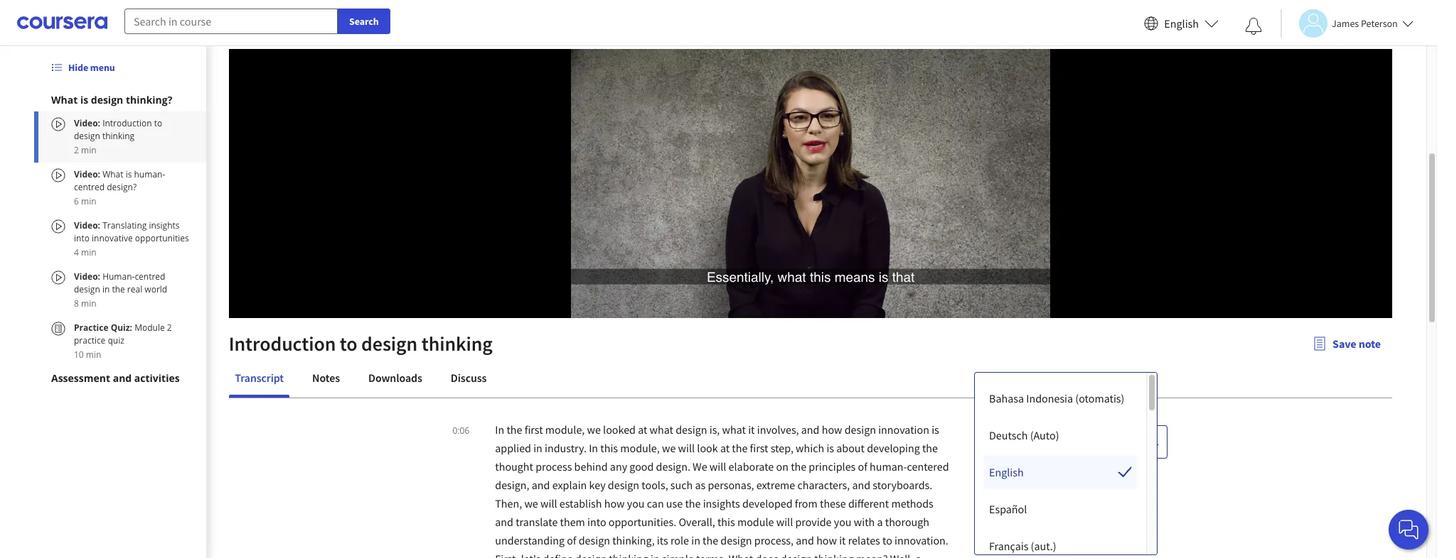 Task type: locate. For each thing, give the bounding box(es) containing it.
and up which
[[801, 423, 820, 437]]

0 horizontal spatial it
[[748, 423, 755, 437]]

centred up 6 min at the left top of page
[[74, 181, 105, 193]]

1 vertical spatial english
[[982, 435, 1017, 449]]

elaborate
[[729, 460, 774, 474]]

then, we will establish how you can use the insights button
[[495, 497, 742, 511]]

practice
[[74, 335, 106, 347]]

0 vertical spatial in
[[495, 423, 504, 437]]

design up about
[[845, 423, 876, 437]]

introduction to design thinking down what is design thinking? dropdown button
[[74, 117, 162, 142]]

we
[[693, 460, 707, 474]]

design
[[91, 93, 123, 107], [74, 130, 100, 142], [74, 284, 100, 296], [361, 331, 418, 357], [676, 423, 707, 437], [845, 423, 876, 437], [608, 479, 639, 493], [579, 534, 610, 548], [721, 534, 752, 548]]

what up in this module, we will look at the first step, button
[[650, 423, 674, 437]]

0 horizontal spatial introduction
[[102, 117, 152, 129]]

centred up world
[[135, 271, 165, 283]]

human- inside the "what is human- centred design?"
[[134, 169, 165, 181]]

1 horizontal spatial 2
[[167, 322, 172, 334]]

coursera image
[[17, 12, 107, 34]]

in inside what it involves, and how design innovation is applied in industry.
[[533, 442, 543, 456]]

0 vertical spatial english
[[1164, 16, 1199, 30]]

1 vertical spatial of
[[567, 534, 576, 548]]

2 what from the left
[[722, 423, 746, 437]]

2 vertical spatial english
[[989, 466, 1024, 480]]

is inside dropdown button
[[80, 93, 88, 107]]

0 horizontal spatial in
[[495, 423, 504, 437]]

you inside the overall, this module will provide you with a thorough understanding of design thinking,
[[834, 516, 852, 530]]

0 horizontal spatial centred
[[74, 181, 105, 193]]

is
[[80, 93, 88, 107], [126, 169, 132, 181], [932, 423, 939, 437], [827, 442, 834, 456]]

thinking down what is design thinking? dropdown button
[[102, 130, 135, 142]]

0 horizontal spatial thinking
[[102, 130, 135, 142]]

and
[[801, 423, 820, 437], [532, 479, 550, 493], [852, 479, 871, 493], [495, 516, 513, 530], [796, 534, 814, 548]]

0 vertical spatial in
[[102, 284, 110, 296]]

0 horizontal spatial in
[[102, 284, 110, 296]]

video: down 4 min
[[74, 271, 102, 283]]

1 what from the left
[[650, 423, 674, 437]]

1 vertical spatial we
[[662, 442, 676, 456]]

how
[[822, 423, 842, 437], [604, 497, 625, 511], [817, 534, 837, 548]]

design.
[[656, 460, 690, 474]]

the inside and explain key design tools, such as personas, extreme characters, and storyboards. then, we will establish how you can use the insights
[[685, 497, 701, 511]]

0 horizontal spatial insights
[[149, 220, 180, 232]]

1 vertical spatial human-
[[870, 460, 907, 474]]

in down "human-"
[[102, 284, 110, 296]]

0 vertical spatial introduction to design thinking
[[74, 117, 162, 142]]

first up 'applied' at the left of the page
[[525, 423, 543, 437]]

2 video: from the top
[[74, 169, 102, 181]]

0 horizontal spatial human-
[[134, 169, 165, 181]]

what inside the "what is human- centred design?"
[[102, 169, 123, 181]]

in for in this module, we will look at the first step,
[[589, 442, 598, 456]]

1 vertical spatial thinking
[[421, 331, 493, 357]]

human- up design?
[[134, 169, 165, 181]]

0 vertical spatial human-
[[134, 169, 165, 181]]

thinking up discuss button
[[421, 331, 493, 357]]

0 vertical spatial to
[[154, 117, 162, 129]]

design up 8 min
[[74, 284, 100, 296]]

world
[[145, 284, 167, 296]]

is down hide menu button
[[80, 93, 88, 107]]

will up process,
[[776, 516, 793, 530]]

is up design?
[[126, 169, 132, 181]]

these
[[820, 497, 846, 511]]

4
[[74, 247, 79, 259]]

in right role
[[691, 534, 700, 548]]

of down them
[[567, 534, 576, 548]]

0 vertical spatial at
[[638, 423, 647, 437]]

1 vertical spatial at
[[720, 442, 730, 456]]

we left looked on the bottom of page
[[587, 423, 601, 437]]

1 horizontal spatial what
[[722, 423, 746, 437]]

at right looked on the bottom of page
[[638, 423, 647, 437]]

0 horizontal spatial you
[[627, 497, 645, 511]]

thinking?
[[126, 93, 172, 107]]

1 horizontal spatial into
[[587, 516, 606, 530]]

of down about
[[858, 460, 868, 474]]

we
[[587, 423, 601, 437], [662, 442, 676, 456], [524, 497, 538, 511]]

1 horizontal spatial module,
[[620, 442, 660, 456]]

and explain key design tools, such as personas, extreme characters, and storyboards. then, we will establish how you can use the insights
[[495, 479, 933, 511]]

1 vertical spatial to
[[340, 331, 357, 357]]

video: down 2 min
[[74, 169, 102, 181]]

1 vertical spatial introduction
[[229, 331, 336, 357]]

0 vertical spatial into
[[74, 233, 90, 245]]

0 horizontal spatial into
[[74, 233, 90, 245]]

innovative
[[92, 233, 133, 245]]

0 vertical spatial thinking
[[102, 130, 135, 142]]

into inside translating insights into innovative opportunities
[[74, 233, 90, 245]]

insights up opportunities
[[149, 220, 180, 232]]

0 vertical spatial we
[[587, 423, 601, 437]]

min for 10 min
[[86, 349, 101, 361]]

opportunities
[[135, 233, 189, 245]]

this for overall,
[[718, 516, 735, 530]]

what right is,
[[722, 423, 746, 437]]

how inside what it involves, and how design innovation is applied in industry.
[[822, 423, 842, 437]]

design,
[[495, 479, 530, 493]]

in
[[495, 423, 504, 437], [589, 442, 598, 456]]

0 vertical spatial centred
[[74, 181, 105, 193]]

translating insights into innovative opportunities
[[74, 220, 189, 245]]

1 horizontal spatial this
[[718, 516, 735, 530]]

design down the menu
[[91, 93, 123, 107]]

how down and explain key design tools, button
[[604, 497, 625, 511]]

1 horizontal spatial we
[[587, 423, 601, 437]]

about
[[837, 442, 865, 456]]

10
[[74, 349, 84, 361]]

1 vertical spatial in
[[589, 442, 598, 456]]

1 horizontal spatial centred
[[135, 271, 165, 283]]

1 horizontal spatial it
[[839, 534, 846, 548]]

we inside and explain key design tools, such as personas, extreme characters, and storyboards. then, we will establish how you can use the insights
[[524, 497, 538, 511]]

1 horizontal spatial in
[[589, 442, 598, 456]]

1 horizontal spatial first
[[750, 442, 768, 456]]

introduction down what is design thinking? dropdown button
[[102, 117, 152, 129]]

list box
[[975, 373, 1157, 559]]

2 up 6
[[74, 144, 79, 156]]

as
[[695, 479, 706, 493]]

its role in the design process, and how it relates to innovation.
[[657, 534, 949, 548]]

module, up 'industry.'
[[545, 423, 585, 437]]

look
[[697, 442, 718, 456]]

3 video: from the top
[[74, 220, 102, 232]]

4 video: from the top
[[74, 271, 102, 283]]

personas,
[[708, 479, 754, 493]]

0 vertical spatial what
[[51, 93, 78, 107]]

to up 'notes' button
[[340, 331, 357, 357]]

the down "human-"
[[112, 284, 125, 296]]

1 vertical spatial 2
[[167, 322, 172, 334]]

first up elaborate
[[750, 442, 768, 456]]

different
[[848, 497, 889, 511]]

1 horizontal spatial of
[[858, 460, 868, 474]]

will up translate at left bottom
[[540, 497, 557, 511]]

(aut.)
[[1031, 540, 1056, 554]]

and down then,
[[495, 516, 513, 530]]

will inside and explain key design tools, such as personas, extreme characters, and storyboards. then, we will establish how you can use the insights
[[540, 497, 557, 511]]

what
[[650, 423, 674, 437], [722, 423, 746, 437]]

2
[[74, 144, 79, 156], [167, 322, 172, 334]]

the right use
[[685, 497, 701, 511]]

0 horizontal spatial this
[[600, 442, 618, 456]]

video: up 2 min
[[74, 117, 102, 129]]

1 horizontal spatial introduction to design thinking
[[229, 331, 493, 357]]

deutsch
[[989, 429, 1028, 443]]

0 horizontal spatial 2
[[74, 144, 79, 156]]

min for 4 min
[[81, 247, 96, 259]]

what inside what is design thinking? dropdown button
[[51, 93, 78, 107]]

1 horizontal spatial in
[[533, 442, 543, 456]]

methods
[[891, 497, 934, 511]]

english button
[[1139, 0, 1225, 46]]

1 horizontal spatial thinking
[[421, 331, 493, 357]]

translate
[[516, 516, 558, 530]]

english
[[1164, 16, 1199, 30], [982, 435, 1017, 449], [989, 466, 1024, 480]]

will
[[678, 442, 695, 456], [710, 460, 726, 474], [540, 497, 557, 511], [776, 516, 793, 530]]

1 video: from the top
[[74, 117, 102, 129]]

with
[[854, 516, 875, 530]]

extreme
[[757, 479, 795, 493]]

1 vertical spatial into
[[587, 516, 606, 530]]

in up process
[[533, 442, 543, 456]]

0 horizontal spatial introduction to design thinking
[[74, 117, 162, 142]]

you left can
[[627, 497, 645, 511]]

in up 'applied' at the left of the page
[[495, 423, 504, 437]]

in up behind
[[589, 442, 598, 456]]

at right look
[[720, 442, 730, 456]]

design inside the overall, this module will provide you with a thorough understanding of design thinking,
[[579, 534, 610, 548]]

module
[[135, 322, 165, 334]]

insights
[[149, 220, 180, 232], [703, 497, 740, 511]]

2 right module
[[167, 322, 172, 334]]

human-
[[102, 271, 135, 283]]

1 vertical spatial what
[[102, 169, 123, 181]]

1 vertical spatial this
[[718, 516, 735, 530]]

min down practice
[[86, 349, 101, 361]]

0 vertical spatial this
[[600, 442, 618, 456]]

thinking
[[102, 130, 135, 142], [421, 331, 493, 357]]

into right them
[[587, 516, 606, 530]]

2 vertical spatial to
[[883, 534, 892, 548]]

it left involves,
[[748, 423, 755, 437]]

module,
[[545, 423, 585, 437], [620, 442, 660, 456]]

0 vertical spatial module,
[[545, 423, 585, 437]]

2 horizontal spatial in
[[691, 534, 700, 548]]

design up 2 min
[[74, 130, 100, 142]]

what up design?
[[102, 169, 123, 181]]

in inside human-centred design in the real world
[[102, 284, 110, 296]]

you down "these"
[[834, 516, 852, 530]]

establish
[[560, 497, 602, 511]]

the inside human-centred design in the real world
[[112, 284, 125, 296]]

this inside the overall, this module will provide you with a thorough understanding of design thinking,
[[718, 516, 735, 530]]

1 horizontal spatial what
[[102, 169, 123, 181]]

min right 6
[[81, 196, 96, 208]]

this down in the first module, we looked at what design is,
[[600, 442, 618, 456]]

developed from these different methods and translate them into opportunities. button
[[495, 497, 934, 530]]

thorough
[[885, 516, 930, 530]]

1 vertical spatial centred
[[135, 271, 165, 283]]

min for 8 min
[[81, 298, 96, 310]]

transcript button
[[229, 361, 289, 395]]

on
[[776, 460, 789, 474]]

it
[[748, 423, 755, 437], [839, 534, 846, 548]]

0 horizontal spatial what
[[650, 423, 674, 437]]

0 horizontal spatial we
[[524, 497, 538, 511]]

0 horizontal spatial of
[[567, 534, 576, 548]]

search button
[[338, 9, 390, 34]]

applied
[[495, 442, 531, 456]]

min up the "what is human- centred design?"
[[81, 144, 96, 156]]

hide
[[68, 61, 88, 74]]

help us translate
[[980, 472, 1055, 484]]

will right the we at left
[[710, 460, 726, 474]]

insights down personas,
[[703, 497, 740, 511]]

the right on
[[791, 460, 807, 474]]

looked
[[603, 423, 636, 437]]

into inside developed from these different methods and translate them into opportunities.
[[587, 516, 606, 530]]

this
[[600, 442, 618, 456], [718, 516, 735, 530]]

practice quiz:
[[74, 322, 135, 334]]

how down provide at the right bottom of the page
[[817, 534, 837, 548]]

1 vertical spatial in
[[533, 442, 543, 456]]

1 horizontal spatial human-
[[870, 460, 907, 474]]

in
[[102, 284, 110, 296], [533, 442, 543, 456], [691, 534, 700, 548]]

Search in course text field
[[124, 9, 338, 34]]

good
[[630, 460, 654, 474]]

this up its role in the design process, button
[[718, 516, 735, 530]]

1 vertical spatial first
[[750, 442, 768, 456]]

8 min
[[74, 298, 96, 310]]

bahasa indonesia (otomatis)
[[989, 392, 1125, 406]]

1 horizontal spatial you
[[834, 516, 852, 530]]

0 vertical spatial insights
[[149, 220, 180, 232]]

min right 8
[[81, 298, 96, 310]]

developing
[[867, 442, 920, 456]]

the down overall,
[[703, 534, 718, 548]]

0 vertical spatial you
[[627, 497, 645, 511]]

to down a
[[883, 534, 892, 548]]

introduction up transcript 'button'
[[229, 331, 336, 357]]

module, up good
[[620, 442, 660, 456]]

0 horizontal spatial what
[[51, 93, 78, 107]]

centred
[[74, 181, 105, 193], [135, 271, 165, 283]]

thinking inside the introduction to design thinking
[[102, 130, 135, 142]]

in the first module, we looked at what design is, button
[[495, 423, 722, 437]]

notes button
[[306, 361, 345, 395]]

is up the principles
[[827, 442, 834, 456]]

module
[[737, 516, 774, 530]]

you
[[627, 497, 645, 511], [834, 516, 852, 530]]

0 vertical spatial how
[[822, 423, 842, 437]]

to down the thinking?
[[154, 117, 162, 129]]

1 vertical spatial how
[[604, 497, 625, 511]]

is for which is about developing the thought process behind any good design.
[[827, 442, 834, 456]]

human- down developing
[[870, 460, 907, 474]]

0 vertical spatial introduction
[[102, 117, 152, 129]]

1 horizontal spatial at
[[720, 442, 730, 456]]

human-
[[134, 169, 165, 181], [870, 460, 907, 474]]

such
[[671, 479, 693, 493]]

design up then, we will establish how you can use the insights button
[[608, 479, 639, 493]]

is inside which is about developing the thought process behind any good design.
[[827, 442, 834, 456]]

into
[[74, 233, 90, 245], [587, 516, 606, 530]]

introduction to design thinking up downloads button
[[229, 331, 493, 357]]

and inside developed from these different methods and translate them into opportunities.
[[495, 516, 513, 530]]

involves,
[[757, 423, 799, 437]]

1 vertical spatial insights
[[703, 497, 740, 511]]

what it involves, and how design innovation is applied in industry.
[[495, 423, 939, 456]]

is inside the "what is human- centred design?"
[[126, 169, 132, 181]]

help
[[980, 472, 1000, 484]]

we up design.
[[662, 442, 676, 456]]

design down them
[[579, 534, 610, 548]]

design inside human-centred design in the real world
[[74, 284, 100, 296]]

0 horizontal spatial to
[[154, 117, 162, 129]]

will left look
[[678, 442, 695, 456]]

developed
[[742, 497, 793, 511]]

insights inside and explain key design tools, such as personas, extreme characters, and storyboards. then, we will establish how you can use the insights
[[703, 497, 740, 511]]

2 vertical spatial we
[[524, 497, 538, 511]]

at
[[638, 423, 647, 437], [720, 442, 730, 456]]

0 vertical spatial of
[[858, 460, 868, 474]]

will inside the overall, this module will provide you with a thorough understanding of design thinking,
[[776, 516, 793, 530]]

into up 4 min
[[74, 233, 90, 245]]

search
[[349, 15, 379, 28]]

it left relates
[[839, 534, 846, 548]]

we up translate at left bottom
[[524, 497, 538, 511]]

design down module
[[721, 534, 752, 548]]

quiz:
[[111, 322, 132, 334]]

and up different on the right bottom of the page
[[852, 479, 871, 493]]

the up the centered
[[922, 442, 938, 456]]

min right 4 at the top left
[[81, 247, 96, 259]]

is right innovation
[[932, 423, 939, 437]]

1 horizontal spatial insights
[[703, 497, 740, 511]]

video: down 6 min at the left top of page
[[74, 220, 102, 232]]

0 horizontal spatial at
[[638, 423, 647, 437]]

list box containing bahasa indonesia (otomatis)
[[975, 373, 1157, 559]]

of inside the overall, this module will provide you with a thorough understanding of design thinking,
[[567, 534, 576, 548]]

1 vertical spatial you
[[834, 516, 852, 530]]

what inside what it involves, and how design innovation is applied in industry.
[[722, 423, 746, 437]]

2 horizontal spatial we
[[662, 442, 676, 456]]

and down provide at the right bottom of the page
[[796, 534, 814, 548]]

0 vertical spatial it
[[748, 423, 755, 437]]

0 vertical spatial first
[[525, 423, 543, 437]]

what down hide
[[51, 93, 78, 107]]

you inside and explain key design tools, such as personas, extreme characters, and storyboards. then, we will establish how you can use the insights
[[627, 497, 645, 511]]

how up about
[[822, 423, 842, 437]]



Task type: vqa. For each thing, say whether or not it's contained in the screenshot.
which
yes



Task type: describe. For each thing, give the bounding box(es) containing it.
english inside dropdown button
[[982, 435, 1017, 449]]

1 vertical spatial introduction to design thinking
[[229, 331, 493, 357]]

industry.
[[545, 442, 587, 456]]

0:06
[[453, 425, 470, 437]]

0 horizontal spatial first
[[525, 423, 543, 437]]

and inside what it involves, and how design innovation is applied in industry.
[[801, 423, 820, 437]]

centred inside human-centred design in the real world
[[135, 271, 165, 283]]

at for the
[[720, 442, 730, 456]]

then,
[[495, 497, 522, 511]]

of inside we will elaborate on the principles of human-centered design,
[[858, 460, 868, 474]]

in the first module, we looked at what design is,
[[495, 423, 722, 437]]

human- inside we will elaborate on the principles of human-centered design,
[[870, 460, 907, 474]]

video: for thinking
[[74, 117, 102, 129]]

downloads button
[[362, 361, 428, 395]]

français (aut.)
[[989, 540, 1056, 554]]

and explain key design tools, button
[[532, 479, 671, 493]]

what for human-
[[102, 169, 123, 181]]

in this module, we will look at the first step, button
[[589, 442, 796, 456]]

to inside the introduction to design thinking
[[154, 117, 162, 129]]

discuss
[[450, 371, 486, 385]]

practice
[[74, 322, 108, 334]]

2 min
[[74, 144, 96, 156]]

what is design thinking? button
[[51, 93, 189, 107]]

a
[[877, 516, 883, 530]]

at for what
[[638, 423, 647, 437]]

2 vertical spatial how
[[817, 534, 837, 548]]

what is human- centred design?
[[74, 169, 165, 193]]

the up 'applied' at the left of the page
[[507, 423, 522, 437]]

from
[[795, 497, 818, 511]]

what for design
[[51, 93, 78, 107]]

and down process
[[532, 479, 550, 493]]

in this module, we will look at the first step,
[[589, 442, 796, 456]]

innovation
[[878, 423, 929, 437]]

design up in this module, we will look at the first step, button
[[676, 423, 707, 437]]

min for 6 min
[[81, 196, 96, 208]]

human-centred design in the real world
[[74, 271, 167, 296]]

(otomatis)
[[1075, 392, 1125, 406]]

is for what is human- centred design?
[[126, 169, 132, 181]]

process
[[536, 460, 572, 474]]

0 vertical spatial 2
[[74, 144, 79, 156]]

use
[[666, 497, 683, 511]]

centred inside the "what is human- centred design?"
[[74, 181, 105, 193]]

design up downloads button
[[361, 331, 418, 357]]

its role in the design process, button
[[657, 534, 796, 548]]

the inside which is about developing the thought process behind any good design.
[[922, 442, 938, 456]]

centered
[[907, 460, 949, 474]]

is,
[[710, 423, 720, 437]]

6
[[74, 196, 79, 208]]

characters,
[[798, 479, 850, 493]]

its
[[657, 534, 668, 548]]

thinking,
[[612, 534, 655, 548]]

design inside what it involves, and how design innovation is applied in industry.
[[845, 423, 876, 437]]

save
[[1333, 337, 1357, 351]]

role
[[671, 534, 689, 548]]

2 vertical spatial in
[[691, 534, 700, 548]]

8
[[74, 298, 79, 310]]

innovation.
[[895, 534, 949, 548]]

which
[[796, 442, 824, 456]]

10 min
[[74, 349, 101, 361]]

it inside what it involves, and how design innovation is applied in industry.
[[748, 423, 755, 437]]

introduction inside the introduction to design thinking
[[102, 117, 152, 129]]

help us translate button
[[974, 465, 1060, 491]]

1 vertical spatial it
[[839, 534, 846, 548]]

is inside what it involves, and how design innovation is applied in industry.
[[932, 423, 939, 437]]

translate
[[1014, 472, 1055, 484]]

1 horizontal spatial to
[[340, 331, 357, 357]]

video: for in
[[74, 271, 102, 283]]

show notifications image
[[1245, 18, 1262, 35]]

2 horizontal spatial to
[[883, 534, 892, 548]]

will inside we will elaborate on the principles of human-centered design,
[[710, 460, 726, 474]]

real
[[127, 284, 142, 296]]

how inside and explain key design tools, such as personas, extreme characters, and storyboards. then, we will establish how you can use the insights
[[604, 497, 625, 511]]

english button
[[974, 425, 1168, 459]]

any
[[610, 460, 627, 474]]

english inside button
[[1164, 16, 1199, 30]]

video: for centred
[[74, 169, 102, 181]]

understanding
[[495, 534, 565, 548]]

thought
[[495, 460, 533, 474]]

storyboards.
[[873, 479, 933, 493]]

indonesia
[[1026, 392, 1073, 406]]

notes
[[312, 371, 340, 385]]

key
[[589, 479, 606, 493]]

0 horizontal spatial module,
[[545, 423, 585, 437]]

the inside we will elaborate on the principles of human-centered design,
[[791, 460, 807, 474]]

tools,
[[642, 479, 668, 493]]

we will elaborate on the principles of human-centered design, button
[[495, 460, 949, 493]]

chat with us image
[[1397, 519, 1420, 542]]

what is design thinking?
[[51, 93, 172, 107]]

français
[[989, 540, 1029, 554]]

related lecture content tabs tab list
[[229, 361, 1392, 398]]

us
[[1002, 472, 1013, 484]]

design inside what is design thinking? dropdown button
[[91, 93, 123, 107]]

this for in
[[600, 442, 618, 456]]

and how it relates to innovation. button
[[796, 534, 949, 548]]

note
[[1359, 337, 1381, 351]]

design?
[[107, 181, 137, 193]]

bahasa
[[989, 392, 1024, 406]]

is for what is design thinking?
[[80, 93, 88, 107]]

the up elaborate
[[732, 442, 748, 456]]

process,
[[754, 534, 794, 548]]

insights inside translating insights into innovative opportunities
[[149, 220, 180, 232]]

0:06 button
[[448, 422, 474, 440]]

design inside and explain key design tools, such as personas, extreme characters, and storyboards. then, we will establish how you can use the insights
[[608, 479, 639, 493]]

translating
[[102, 220, 147, 232]]

1 horizontal spatial introduction
[[229, 331, 336, 357]]

quiz
[[108, 335, 124, 347]]

save note
[[1333, 337, 1381, 351]]

save note button
[[1302, 327, 1392, 361]]

español
[[989, 503, 1027, 517]]

behind
[[574, 460, 608, 474]]

min for 2 min
[[81, 144, 96, 156]]

explain
[[552, 479, 587, 493]]

6 min
[[74, 196, 96, 208]]

in for in the first module, we looked at what design is,
[[495, 423, 504, 437]]

transcript
[[234, 371, 283, 385]]

video: for innovative
[[74, 220, 102, 232]]

can
[[647, 497, 664, 511]]

4 min
[[74, 247, 96, 259]]

them
[[560, 516, 585, 530]]

1 vertical spatial module,
[[620, 442, 660, 456]]

video player region
[[229, 49, 1392, 319]]

step,
[[771, 442, 794, 456]]

2 inside module 2 practice quiz
[[167, 322, 172, 334]]

relates
[[848, 534, 880, 548]]



